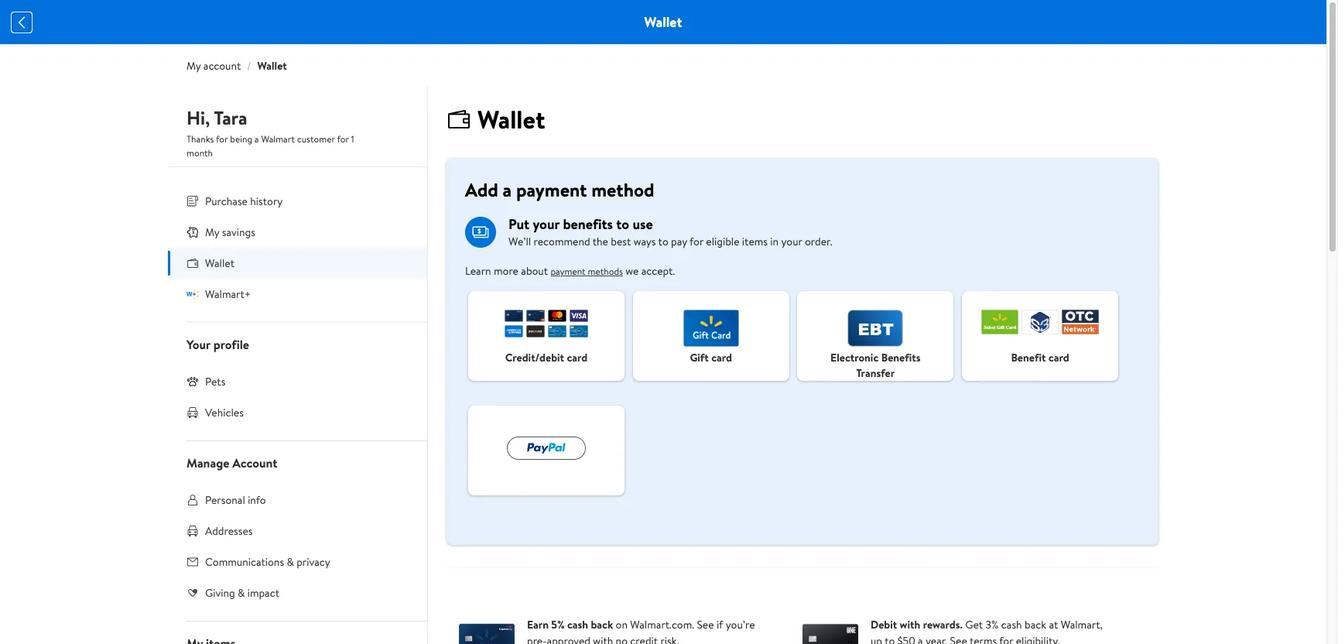 Task type: locate. For each thing, give the bounding box(es) containing it.
benefits
[[882, 350, 921, 366]]

a
[[255, 132, 259, 146], [503, 177, 512, 203], [918, 634, 923, 644]]

to
[[617, 215, 630, 234], [659, 234, 669, 250], [885, 634, 895, 644]]

put
[[509, 215, 530, 234]]

2 vertical spatial a
[[918, 634, 923, 644]]

my for my account / wallet
[[187, 58, 201, 74]]

being
[[230, 132, 252, 146]]

terms
[[970, 634, 997, 644]]

1 horizontal spatial my
[[205, 225, 219, 240]]

icon image left pets
[[187, 375, 199, 388]]

1 icon image from the top
[[187, 226, 199, 238]]

cash for 5%
[[567, 617, 588, 633]]

walmart capital one image
[[459, 623, 515, 644]]

1 vertical spatial wallet link
[[168, 248, 427, 279]]

get
[[966, 617, 983, 633]]

0 horizontal spatial with
[[593, 634, 613, 644]]

my
[[187, 58, 201, 74], [205, 225, 219, 240]]

0 horizontal spatial card
[[567, 350, 588, 366]]

back left on
[[591, 617, 613, 633]]

2 icon image from the top
[[187, 288, 199, 300]]

0 horizontal spatial see
[[697, 617, 714, 633]]

3 icon image from the top
[[187, 375, 199, 388]]

if
[[717, 617, 723, 633]]

account
[[232, 454, 278, 472]]

card right gift
[[712, 350, 732, 366]]

back up eligibility.
[[1025, 617, 1047, 633]]

& right giving
[[238, 585, 245, 601]]

your right the in at the top right of page
[[782, 234, 803, 250]]

0 vertical spatial &
[[287, 554, 294, 570]]

1 horizontal spatial &
[[287, 554, 294, 570]]

0 vertical spatial see
[[697, 617, 714, 633]]

get 3% cash back at walmart, up to $50 a year. see terms for eligibility.
[[871, 617, 1103, 644]]

0 vertical spatial icon image
[[187, 226, 199, 238]]

0 horizontal spatial a
[[255, 132, 259, 146]]

credit/debit card
[[505, 350, 588, 366]]

walmart+ link
[[168, 279, 427, 310]]

my left account
[[187, 58, 201, 74]]

card inside the 'gift card' button
[[712, 350, 732, 366]]

payment up put
[[516, 177, 587, 203]]

year.
[[926, 634, 948, 644]]

with
[[900, 617, 921, 633], [593, 634, 613, 644]]

personal info
[[205, 492, 266, 508]]

see inside get 3% cash back at walmart, up to $50 a year. see terms for eligibility.
[[950, 634, 968, 644]]

my left savings
[[205, 225, 219, 240]]

1 vertical spatial with
[[593, 634, 613, 644]]

for right pay
[[690, 234, 704, 250]]

icon image
[[187, 226, 199, 238], [187, 288, 199, 300], [187, 375, 199, 388]]

1 vertical spatial &
[[238, 585, 245, 601]]

0 horizontal spatial &
[[238, 585, 245, 601]]

electronic benefits transfer button
[[798, 291, 954, 381]]

debit
[[871, 617, 898, 633]]

2 horizontal spatial to
[[885, 634, 895, 644]]

personal info link
[[168, 485, 427, 516]]

for left 1
[[337, 132, 349, 146]]

see
[[697, 617, 714, 633], [950, 634, 968, 644]]

1 horizontal spatial a
[[503, 177, 512, 203]]

pre-
[[527, 634, 547, 644]]

cash for 3%
[[1002, 617, 1022, 633]]

card inside credit/debit card button
[[567, 350, 588, 366]]

electronic
[[831, 350, 879, 366]]

for inside get 3% cash back at walmart, up to $50 a year. see terms for eligibility.
[[1000, 634, 1014, 644]]

1 cash from the left
[[567, 617, 588, 633]]

we'll
[[509, 234, 531, 250]]

giving
[[205, 585, 235, 601]]

back
[[591, 617, 613, 633], [1025, 617, 1047, 633]]

wallet link down "purchase history" link
[[168, 248, 427, 279]]

0 horizontal spatial cash
[[567, 617, 588, 633]]

0 vertical spatial with
[[900, 617, 921, 633]]

order.
[[805, 234, 833, 250]]

transfer
[[857, 366, 895, 381]]

0 horizontal spatial back
[[591, 617, 613, 633]]

accept.
[[642, 264, 675, 279]]

payment down recommend
[[551, 265, 586, 278]]

your profile
[[187, 336, 249, 353]]

learn more about payment methods we accept.
[[465, 264, 675, 279]]

gift card button
[[633, 291, 789, 381]]

a right add
[[503, 177, 512, 203]]

your
[[533, 215, 560, 234], [782, 234, 803, 250]]

your
[[187, 336, 210, 353]]

icon image left the my savings
[[187, 226, 199, 238]]

1 vertical spatial see
[[950, 634, 968, 644]]

eligibility.
[[1016, 634, 1060, 644]]

a right being
[[255, 132, 259, 146]]

1 back from the left
[[591, 617, 613, 633]]

electronic benefits transfer
[[831, 350, 921, 381]]

1 horizontal spatial cash
[[1002, 617, 1022, 633]]

see down get
[[950, 634, 968, 644]]

one world debit card image
[[803, 623, 859, 644]]

card for gift card
[[712, 350, 732, 366]]

card for benefit card
[[1049, 350, 1070, 366]]

benefit card
[[1011, 350, 1070, 366]]

0 horizontal spatial your
[[533, 215, 560, 234]]

2 horizontal spatial card
[[1049, 350, 1070, 366]]

1 horizontal spatial see
[[950, 634, 968, 644]]

to right up
[[885, 634, 895, 644]]

back for 3%
[[1025, 617, 1047, 633]]

for left being
[[216, 132, 228, 146]]

icon image inside pets link
[[187, 375, 199, 388]]

hi, tara link
[[187, 105, 247, 137]]

1 horizontal spatial card
[[712, 350, 732, 366]]

0 vertical spatial a
[[255, 132, 259, 146]]

manage
[[187, 454, 229, 472]]

wallet link right /
[[257, 58, 287, 74]]

the
[[593, 234, 609, 250]]

for right terms
[[1000, 634, 1014, 644]]

items
[[742, 234, 768, 250]]

card right benefit
[[1049, 350, 1070, 366]]

walmart,
[[1061, 617, 1103, 633]]

pets
[[205, 374, 226, 389]]

to left "use"
[[617, 215, 630, 234]]

account
[[203, 58, 241, 74]]

purchase history link
[[168, 186, 427, 217]]

your right put
[[533, 215, 560, 234]]

icon image inside my savings link
[[187, 226, 199, 238]]

for
[[216, 132, 228, 146], [337, 132, 349, 146], [690, 234, 704, 250], [1000, 634, 1014, 644]]

2 vertical spatial icon image
[[187, 375, 199, 388]]

gift card
[[690, 350, 732, 366]]

0 horizontal spatial my
[[187, 58, 201, 74]]

electronic benefits transfer image
[[848, 310, 904, 347]]

profile
[[213, 336, 249, 353]]

cash up approved
[[567, 617, 588, 633]]

see left if
[[697, 617, 714, 633]]

icon image left the walmart+ at top left
[[187, 288, 199, 300]]

on
[[616, 617, 628, 633]]

1 vertical spatial payment
[[551, 265, 586, 278]]

back inside get 3% cash back at walmart, up to $50 a year. see terms for eligibility.
[[1025, 617, 1047, 633]]

0 vertical spatial my
[[187, 58, 201, 74]]

risk.
[[661, 634, 679, 644]]

3 card from the left
[[1049, 350, 1070, 366]]

gift card image
[[683, 310, 739, 347]]

with up $50
[[900, 617, 921, 633]]

& left privacy
[[287, 554, 294, 570]]

1 card from the left
[[567, 350, 588, 366]]

to left pay
[[659, 234, 669, 250]]

2 horizontal spatial a
[[918, 634, 923, 644]]

wallet
[[644, 12, 683, 32], [257, 58, 287, 74], [478, 103, 545, 137], [205, 255, 235, 271]]

&
[[287, 554, 294, 570], [238, 585, 245, 601]]

payment inside the learn more about payment methods we accept.
[[551, 265, 586, 278]]

gift
[[690, 350, 709, 366]]

cash inside get 3% cash back at walmart, up to $50 a year. see terms for eligibility.
[[1002, 617, 1022, 633]]

icon image for my savings
[[187, 226, 199, 238]]

card inside "benefit card" button
[[1049, 350, 1070, 366]]

use
[[633, 215, 653, 234]]

up
[[871, 634, 883, 644]]

card
[[567, 350, 588, 366], [712, 350, 732, 366], [1049, 350, 1070, 366]]

2 cash from the left
[[1002, 617, 1022, 633]]

wallet link
[[257, 58, 287, 74], [168, 248, 427, 279]]

privacy
[[297, 554, 330, 570]]

my savings link
[[168, 217, 427, 248]]

cash right 3%
[[1002, 617, 1022, 633]]

icon image inside walmart+ "link"
[[187, 288, 199, 300]]

a inside "hi, tara thanks for being a walmart customer for 1 month"
[[255, 132, 259, 146]]

you're
[[726, 617, 755, 633]]

1 horizontal spatial back
[[1025, 617, 1047, 633]]

a right $50
[[918, 634, 923, 644]]

purchase
[[205, 194, 248, 209]]

1 vertical spatial icon image
[[187, 288, 199, 300]]

2 back from the left
[[1025, 617, 1047, 633]]

1 vertical spatial my
[[205, 225, 219, 240]]

2 card from the left
[[712, 350, 732, 366]]

card right credit/debit
[[567, 350, 588, 366]]

with left "no"
[[593, 634, 613, 644]]



Task type: describe. For each thing, give the bounding box(es) containing it.
1 horizontal spatial your
[[782, 234, 803, 250]]

recommend
[[534, 234, 590, 250]]

vehicles link
[[168, 397, 427, 428]]

earn 5% cash back
[[527, 617, 613, 633]]

about
[[521, 264, 548, 279]]

ways
[[634, 234, 656, 250]]

customer
[[297, 132, 335, 146]]

in
[[771, 234, 779, 250]]

hi, tara thanks for being a walmart customer for 1 month
[[187, 105, 354, 159]]

1
[[351, 132, 354, 146]]

pets link
[[168, 366, 427, 397]]

put your benefits to use we'll recommend the best ways to pay for eligible items in your order.
[[509, 215, 833, 250]]

vehicles
[[205, 405, 244, 420]]

giving & impact
[[205, 585, 280, 601]]

credit
[[630, 634, 658, 644]]

0 vertical spatial wallet link
[[257, 58, 287, 74]]

more
[[494, 264, 519, 279]]

addresses
[[205, 523, 253, 539]]

giving & impact link
[[168, 578, 427, 609]]

1 vertical spatial a
[[503, 177, 512, 203]]

icon image for pets
[[187, 375, 199, 388]]

1 horizontal spatial with
[[900, 617, 921, 633]]

hi,
[[187, 105, 210, 131]]

learn
[[465, 264, 491, 279]]

on walmart.com. see if you're pre-approved with no credit risk.
[[527, 617, 755, 644]]

add
[[465, 177, 499, 203]]

to inside get 3% cash back at walmart, up to $50 a year. see terms for eligibility.
[[885, 634, 895, 644]]

communications & privacy
[[205, 554, 330, 570]]

with inside on walmart.com. see if you're pre-approved with no credit risk.
[[593, 634, 613, 644]]

see inside on walmart.com. see if you're pre-approved with no credit risk.
[[697, 617, 714, 633]]

/
[[247, 58, 251, 74]]

credit/debit card button
[[468, 291, 625, 381]]

payment methods link
[[551, 265, 623, 278]]

0 vertical spatial payment
[[516, 177, 587, 203]]

& for communications
[[287, 554, 294, 570]]

communications & privacy link
[[168, 547, 427, 578]]

benefit card image
[[982, 310, 1099, 335]]

benefit card button
[[962, 291, 1119, 381]]

tara
[[214, 105, 247, 131]]

& for giving
[[238, 585, 245, 601]]

savings
[[222, 225, 255, 240]]

my account link
[[187, 58, 241, 74]]

card for credit/debit card
[[567, 350, 588, 366]]

personal
[[205, 492, 245, 508]]

benefits
[[563, 215, 613, 234]]

methods
[[588, 265, 623, 278]]

pay
[[671, 234, 687, 250]]

back for 5%
[[591, 617, 613, 633]]

icon image for walmart+
[[187, 288, 199, 300]]

benefit
[[1011, 350, 1046, 366]]

my for my savings
[[205, 225, 219, 240]]

add a payment method
[[465, 177, 655, 203]]

no
[[616, 634, 628, 644]]

my savings
[[205, 225, 255, 240]]

at
[[1049, 617, 1059, 633]]

rewards.
[[923, 617, 963, 633]]

thanks
[[187, 132, 214, 146]]

5%
[[551, 617, 565, 633]]

history
[[250, 194, 283, 209]]

we
[[626, 264, 639, 279]]

month
[[187, 146, 213, 159]]

1 horizontal spatial to
[[659, 234, 669, 250]]

eligible
[[706, 234, 740, 250]]

a inside get 3% cash back at walmart, up to $50 a year. see terms for eligibility.
[[918, 634, 923, 644]]

back image
[[12, 13, 31, 31]]

$50
[[898, 634, 916, 644]]

communications
[[205, 554, 284, 570]]

3%
[[986, 617, 999, 633]]

manage account
[[187, 454, 278, 472]]

walmart
[[261, 132, 295, 146]]

walmart.com.
[[630, 617, 695, 633]]

best
[[611, 234, 631, 250]]

debit with rewards.
[[871, 617, 963, 633]]

impact
[[247, 585, 280, 601]]

walmart+
[[205, 286, 251, 302]]

earn
[[527, 617, 549, 633]]

credit/debit card image
[[505, 310, 588, 338]]

credit/debit
[[505, 350, 564, 366]]

method
[[592, 177, 655, 203]]

0 horizontal spatial to
[[617, 215, 630, 234]]

my account / wallet
[[187, 58, 287, 74]]

approved
[[547, 634, 591, 644]]

for inside put your benefits to use we'll recommend the best ways to pay for eligible items in your order.
[[690, 234, 704, 250]]

addresses link
[[168, 516, 427, 547]]

purchase history
[[205, 194, 283, 209]]



Task type: vqa. For each thing, say whether or not it's contained in the screenshot.
BACK icon
yes



